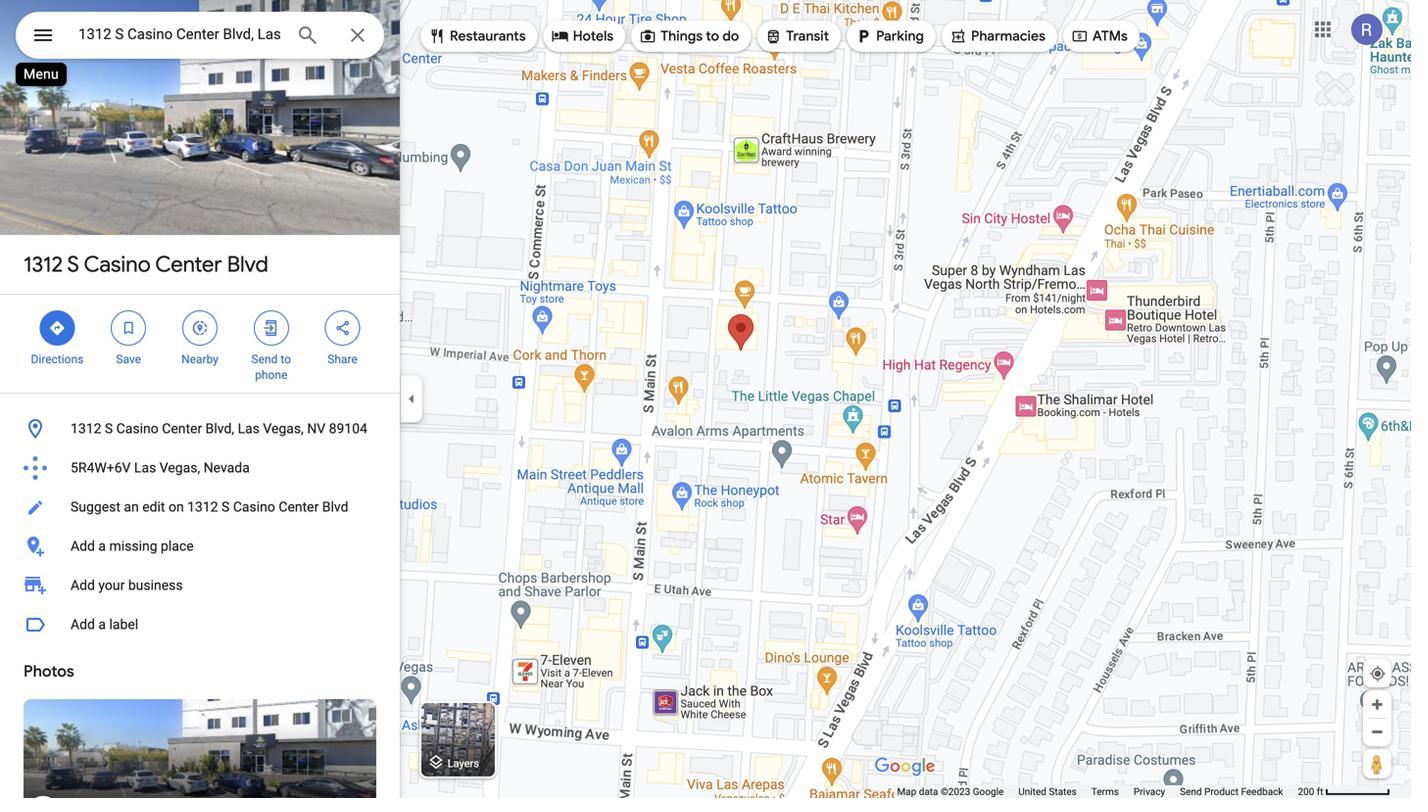Task type: describe. For each thing, give the bounding box(es) containing it.
5r4w+6v las vegas, nevada
[[71, 460, 250, 476]]

 search field
[[16, 12, 384, 63]]

to inside  things to do
[[706, 27, 719, 45]]


[[120, 317, 137, 339]]

product
[[1204, 786, 1239, 798]]

1312 s casino center blvd
[[24, 251, 268, 278]]

 hotels
[[551, 25, 614, 47]]

share
[[328, 353, 358, 366]]

add your business
[[71, 578, 183, 594]]

on
[[169, 499, 184, 515]]

restaurants
[[450, 27, 526, 45]]

add a label button
[[0, 606, 400, 645]]

 transit
[[765, 25, 829, 47]]

nearby
[[181, 353, 218, 366]]

google account: ruby anderson  
(rubyanndersson@gmail.com) image
[[1351, 14, 1383, 45]]

casino for 1312 s casino center blvd
[[84, 251, 151, 278]]

0 vertical spatial blvd
[[227, 251, 268, 278]]

ft
[[1317, 786, 1323, 798]]

data
[[919, 786, 938, 798]]

united states button
[[1018, 786, 1077, 799]]

s for 1312 s casino center blvd
[[67, 251, 79, 278]]


[[428, 25, 446, 47]]

1312 for 1312 s casino center blvd, las vegas, nv 89104
[[71, 421, 101, 437]]

200 ft button
[[1298, 786, 1390, 798]]

map
[[897, 786, 916, 798]]

 parking
[[855, 25, 924, 47]]

send product feedback button
[[1180, 786, 1283, 799]]

atms
[[1092, 27, 1128, 45]]

200 ft
[[1298, 786, 1323, 798]]


[[551, 25, 569, 47]]

hotels
[[573, 27, 614, 45]]

united states
[[1018, 786, 1077, 798]]

1312 s casino center blvd main content
[[0, 0, 400, 799]]

feedback
[[1241, 786, 1283, 798]]

united
[[1018, 786, 1046, 798]]

center for blvd,
[[162, 421, 202, 437]]

footer inside google maps element
[[897, 786, 1298, 799]]

add a missing place
[[71, 538, 194, 555]]

zoom out image
[[1370, 725, 1385, 740]]


[[31, 21, 55, 49]]

add for add a missing place
[[71, 538, 95, 555]]


[[1071, 25, 1089, 47]]

save
[[116, 353, 141, 366]]

edit
[[142, 499, 165, 515]]

blvd,
[[205, 421, 234, 437]]

suggest an edit on 1312 s casino center blvd
[[71, 499, 348, 515]]

©2023
[[941, 786, 970, 798]]

nevada
[[204, 460, 250, 476]]

1312 inside suggest an edit on 1312 s casino center blvd button
[[187, 499, 218, 515]]

200
[[1298, 786, 1314, 798]]

1312 for 1312 s casino center blvd
[[24, 251, 63, 278]]

states
[[1049, 786, 1077, 798]]

do
[[722, 27, 739, 45]]

 pharmacies
[[949, 25, 1045, 47]]

 restaurants
[[428, 25, 526, 47]]



Task type: vqa. For each thing, say whether or not it's contained in the screenshot.
rightmost 'fees'
no



Task type: locate. For each thing, give the bounding box(es) containing it.
2 vertical spatial 1312
[[187, 499, 218, 515]]

2 horizontal spatial 1312
[[187, 499, 218, 515]]


[[191, 317, 209, 339]]

None field
[[78, 23, 280, 46]]

 button
[[16, 12, 71, 63]]


[[48, 317, 66, 339]]

add inside button
[[71, 538, 95, 555]]

collapse side panel image
[[401, 389, 422, 410]]

casino inside button
[[116, 421, 158, 437]]

label
[[109, 617, 138, 633]]

privacy
[[1134, 786, 1165, 798]]

0 vertical spatial casino
[[84, 251, 151, 278]]

1 add from the top
[[71, 538, 95, 555]]

things
[[661, 27, 703, 45]]

vegas, up on
[[159, 460, 200, 476]]

a for missing
[[98, 538, 106, 555]]

1 vertical spatial a
[[98, 617, 106, 633]]

0 vertical spatial add
[[71, 538, 95, 555]]

casino inside button
[[233, 499, 275, 515]]

add
[[71, 538, 95, 555], [71, 578, 95, 594], [71, 617, 95, 633]]

1 horizontal spatial s
[[105, 421, 113, 437]]

terms
[[1091, 786, 1119, 798]]

a inside button
[[98, 617, 106, 633]]

to inside send to phone
[[281, 353, 291, 366]]

las right blvd,
[[238, 421, 260, 437]]

0 vertical spatial a
[[98, 538, 106, 555]]

map data ©2023 google
[[897, 786, 1004, 798]]

1312 right on
[[187, 499, 218, 515]]

your
[[98, 578, 125, 594]]

add a label
[[71, 617, 138, 633]]

privacy button
[[1134, 786, 1165, 799]]

0 vertical spatial las
[[238, 421, 260, 437]]

3 add from the top
[[71, 617, 95, 633]]

nv
[[307, 421, 326, 437]]

suggest an edit on 1312 s casino center blvd button
[[0, 488, 400, 527]]

1 vertical spatial add
[[71, 578, 95, 594]]

1 vertical spatial s
[[105, 421, 113, 437]]

add your business link
[[0, 566, 400, 606]]

directions
[[31, 353, 84, 366]]

89104
[[329, 421, 367, 437]]

2 vertical spatial center
[[279, 499, 319, 515]]

0 horizontal spatial to
[[281, 353, 291, 366]]

las
[[238, 421, 260, 437], [134, 460, 156, 476]]

1312 up 5r4w+6v
[[71, 421, 101, 437]]

s for 1312 s casino center blvd, las vegas, nv 89104
[[105, 421, 113, 437]]

a
[[98, 538, 106, 555], [98, 617, 106, 633]]

1 horizontal spatial 1312
[[71, 421, 101, 437]]

1 horizontal spatial send
[[1180, 786, 1202, 798]]

vegas, left nv
[[263, 421, 304, 437]]

layers
[[448, 758, 479, 770]]

send inside send to phone
[[251, 353, 278, 366]]

1312 inside 1312 s casino center blvd, las vegas, nv 89104 button
[[71, 421, 101, 437]]

1 vertical spatial send
[[1180, 786, 1202, 798]]

2 vertical spatial casino
[[233, 499, 275, 515]]

s up 5r4w+6v
[[105, 421, 113, 437]]

photos
[[24, 662, 74, 682]]

s
[[67, 251, 79, 278], [105, 421, 113, 437], [222, 499, 230, 515]]

s up 'directions'
[[67, 251, 79, 278]]

business
[[128, 578, 183, 594]]

add for add your business
[[71, 578, 95, 594]]

center for blvd
[[155, 251, 222, 278]]

send to phone
[[251, 353, 291, 382]]

1312 up 
[[24, 251, 63, 278]]

0 horizontal spatial send
[[251, 353, 278, 366]]

footer
[[897, 786, 1298, 799]]

send for send to phone
[[251, 353, 278, 366]]

a for label
[[98, 617, 106, 633]]

 atms
[[1071, 25, 1128, 47]]

pharmacies
[[971, 27, 1045, 45]]

0 horizontal spatial vegas,
[[159, 460, 200, 476]]

a left label
[[98, 617, 106, 633]]

show street view coverage image
[[1363, 750, 1391, 779]]

parking
[[876, 27, 924, 45]]

footer containing map data ©2023 google
[[897, 786, 1298, 799]]

1 vertical spatial casino
[[116, 421, 158, 437]]

send left product
[[1180, 786, 1202, 798]]

1 horizontal spatial las
[[238, 421, 260, 437]]

casino
[[84, 251, 151, 278], [116, 421, 158, 437], [233, 499, 275, 515]]

send
[[251, 353, 278, 366], [1180, 786, 1202, 798]]

show your location image
[[1369, 665, 1387, 683]]

send product feedback
[[1180, 786, 1283, 798]]

to up phone
[[281, 353, 291, 366]]

0 vertical spatial s
[[67, 251, 79, 278]]

add for add a label
[[71, 617, 95, 633]]

send up phone
[[251, 353, 278, 366]]

1 horizontal spatial to
[[706, 27, 719, 45]]

blvd inside button
[[322, 499, 348, 515]]

casino up 
[[84, 251, 151, 278]]

2 horizontal spatial s
[[222, 499, 230, 515]]

to
[[706, 27, 719, 45], [281, 353, 291, 366]]


[[855, 25, 872, 47]]

1 vertical spatial vegas,
[[159, 460, 200, 476]]

center up 
[[155, 251, 222, 278]]

casino for 1312 s casino center blvd, las vegas, nv 89104
[[116, 421, 158, 437]]

blvd up 
[[227, 251, 268, 278]]


[[765, 25, 782, 47]]

center
[[155, 251, 222, 278], [162, 421, 202, 437], [279, 499, 319, 515]]

1 vertical spatial blvd
[[322, 499, 348, 515]]

1312
[[24, 251, 63, 278], [71, 421, 101, 437], [187, 499, 218, 515]]

none field inside 1312 s casino center blvd, las vegas, nv 89104 field
[[78, 23, 280, 46]]


[[639, 25, 657, 47]]

center down nv
[[279, 499, 319, 515]]

2 vertical spatial s
[[222, 499, 230, 515]]

 things to do
[[639, 25, 739, 47]]

terms button
[[1091, 786, 1119, 799]]

0 vertical spatial vegas,
[[263, 421, 304, 437]]

0 horizontal spatial 1312
[[24, 251, 63, 278]]

0 horizontal spatial blvd
[[227, 251, 268, 278]]

phone
[[255, 368, 287, 382]]

0 horizontal spatial s
[[67, 251, 79, 278]]

0 horizontal spatial las
[[134, 460, 156, 476]]

casino down 'nevada' on the left bottom of page
[[233, 499, 275, 515]]

s inside button
[[222, 499, 230, 515]]

add a missing place button
[[0, 527, 400, 566]]

blvd
[[227, 251, 268, 278], [322, 499, 348, 515]]

blvd down "89104"
[[322, 499, 348, 515]]


[[949, 25, 967, 47]]

to left do
[[706, 27, 719, 45]]

s down 'nevada' on the left bottom of page
[[222, 499, 230, 515]]

1 horizontal spatial vegas,
[[263, 421, 304, 437]]

1 vertical spatial center
[[162, 421, 202, 437]]

1 a from the top
[[98, 538, 106, 555]]

casino up 5r4w+6v las vegas, nevada
[[116, 421, 158, 437]]

suggest
[[71, 499, 120, 515]]

add left "your"
[[71, 578, 95, 594]]


[[262, 317, 280, 339]]

las up edit
[[134, 460, 156, 476]]

add left label
[[71, 617, 95, 633]]

2 vertical spatial add
[[71, 617, 95, 633]]

center left blvd,
[[162, 421, 202, 437]]

1 vertical spatial las
[[134, 460, 156, 476]]

5r4w+6v las vegas, nevada button
[[0, 449, 400, 488]]

transit
[[786, 27, 829, 45]]

center inside button
[[162, 421, 202, 437]]

1 horizontal spatial blvd
[[322, 499, 348, 515]]

send for send product feedback
[[1180, 786, 1202, 798]]

1312 s casino center blvd, las vegas, nv 89104 button
[[0, 410, 400, 449]]

add inside button
[[71, 617, 95, 633]]

a left missing at the left bottom of the page
[[98, 538, 106, 555]]

a inside button
[[98, 538, 106, 555]]

an
[[124, 499, 139, 515]]

place
[[161, 538, 194, 555]]

1 vertical spatial 1312
[[71, 421, 101, 437]]

las inside 5r4w+6v las vegas, nevada button
[[134, 460, 156, 476]]

google maps element
[[0, 0, 1411, 799]]

vegas,
[[263, 421, 304, 437], [159, 460, 200, 476]]

zoom in image
[[1370, 698, 1385, 712]]

s inside button
[[105, 421, 113, 437]]

2 add from the top
[[71, 578, 95, 594]]

center inside button
[[279, 499, 319, 515]]


[[334, 317, 351, 339]]

actions for 1312 s casino center blvd region
[[0, 295, 400, 393]]

0 vertical spatial send
[[251, 353, 278, 366]]

missing
[[109, 538, 157, 555]]

las inside 1312 s casino center blvd, las vegas, nv 89104 button
[[238, 421, 260, 437]]

0 vertical spatial center
[[155, 251, 222, 278]]

5r4w+6v
[[71, 460, 131, 476]]

send inside send product feedback button
[[1180, 786, 1202, 798]]

add down suggest
[[71, 538, 95, 555]]

0 vertical spatial 1312
[[24, 251, 63, 278]]

1312 S Casino Center Blvd, Las Vegas, NV 89104 field
[[16, 12, 384, 59]]

0 vertical spatial to
[[706, 27, 719, 45]]

google
[[973, 786, 1004, 798]]

1 vertical spatial to
[[281, 353, 291, 366]]

1312 s casino center blvd, las vegas, nv 89104
[[71, 421, 367, 437]]

2 a from the top
[[98, 617, 106, 633]]



